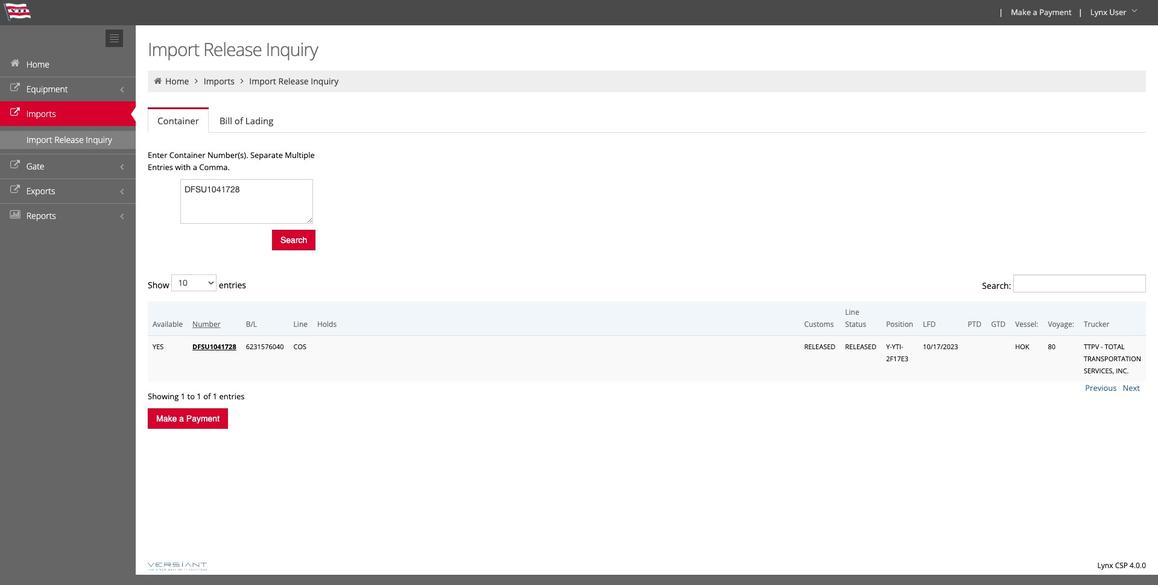 Task type: vqa. For each thing, say whether or not it's contained in the screenshot.
the left Make a Payment
yes



Task type: locate. For each thing, give the bounding box(es) containing it.
0 horizontal spatial import
[[27, 134, 52, 145]]

lynx
[[1091, 7, 1108, 18], [1098, 561, 1114, 571]]

0 horizontal spatial make a payment
[[156, 414, 220, 424]]

csp
[[1116, 561, 1129, 571]]

2 | from the left
[[1079, 7, 1083, 18]]

import
[[148, 37, 199, 62], [249, 75, 276, 87], [27, 134, 52, 145]]

angle right image up container link
[[191, 77, 202, 85]]

home link up equipment in the left of the page
[[0, 52, 136, 77]]

1 horizontal spatial released
[[846, 342, 877, 351]]

line up "status"
[[846, 307, 860, 317]]

entries
[[217, 279, 246, 291], [219, 391, 245, 402]]

3 external link image from the top
[[9, 161, 21, 170]]

equipment
[[26, 83, 68, 95]]

available
[[153, 319, 183, 330]]

1 horizontal spatial home link
[[165, 75, 189, 87]]

y-yti- 2f17e3
[[887, 342, 909, 363]]

exports
[[26, 185, 55, 197]]

1 horizontal spatial |
[[1079, 7, 1083, 18]]

home link up container link
[[165, 75, 189, 87]]

next button
[[1124, 383, 1141, 394]]

0 vertical spatial make
[[1012, 7, 1032, 18]]

b/l: activate to sort column ascending column header
[[241, 302, 289, 336]]

a inside make a payment button
[[179, 414, 184, 424]]

line
[[846, 307, 860, 317], [294, 319, 308, 330]]

lynx for lynx csp 4.0.0
[[1098, 561, 1114, 571]]

1 vertical spatial inquiry
[[311, 75, 339, 87]]

0 vertical spatial make a payment
[[1012, 7, 1072, 18]]

2 horizontal spatial release
[[279, 75, 309, 87]]

0 vertical spatial lynx
[[1091, 7, 1108, 18]]

container
[[158, 115, 199, 127], [169, 150, 206, 161]]

0 horizontal spatial released
[[805, 342, 836, 351]]

to
[[187, 391, 195, 402]]

ttpv - total transportation services, inc.
[[1085, 342, 1142, 375]]

lynx for lynx user
[[1091, 7, 1108, 18]]

1 | from the left
[[1000, 7, 1004, 18]]

gtd: activate to sort column ascending column header
[[987, 302, 1011, 336]]

angle right image up bill of lading link
[[237, 77, 247, 85]]

container inside the enter container number(s).  separate multiple entries with a comma.
[[169, 150, 206, 161]]

1 horizontal spatial payment
[[1040, 7, 1072, 18]]

None text field
[[180, 179, 313, 224], [1014, 275, 1147, 293], [180, 179, 313, 224], [1014, 275, 1147, 293]]

0 horizontal spatial home
[[26, 59, 49, 70]]

container link
[[148, 109, 209, 133]]

external link image for equipment
[[9, 84, 21, 92]]

entries up number: activate to sort column ascending column header
[[217, 279, 246, 291]]

1 horizontal spatial make
[[1012, 7, 1032, 18]]

1 vertical spatial import
[[249, 75, 276, 87]]

external link image
[[9, 84, 21, 92], [9, 109, 21, 117], [9, 161, 21, 170]]

0 horizontal spatial release
[[54, 134, 84, 145]]

row containing line status
[[148, 302, 1147, 336]]

lynx csp 4.0.0
[[1098, 561, 1147, 571]]

lynx left csp
[[1098, 561, 1114, 571]]

holds: activate to sort column ascending column header
[[313, 302, 800, 336]]

bill
[[220, 115, 232, 127]]

0 horizontal spatial make
[[156, 414, 177, 424]]

1 vertical spatial payment
[[186, 414, 220, 424]]

1 vertical spatial a
[[193, 162, 197, 173]]

payment
[[1040, 7, 1072, 18], [186, 414, 220, 424]]

ptd
[[968, 319, 982, 330]]

showing 1 to 1 of 1 entries
[[148, 391, 245, 402]]

customs: activate to sort column ascending column header
[[800, 302, 841, 336]]

container up enter
[[158, 115, 199, 127]]

payment left lynx user
[[1040, 7, 1072, 18]]

a inside make a payment link
[[1034, 7, 1038, 18]]

released
[[805, 342, 836, 351], [846, 342, 877, 351]]

gate
[[26, 161, 44, 172]]

payment down showing 1 to 1 of 1 entries
[[186, 414, 220, 424]]

home up equipment in the left of the page
[[26, 59, 49, 70]]

make inside button
[[156, 414, 177, 424]]

comma.
[[199, 162, 230, 173]]

2 vertical spatial import
[[27, 134, 52, 145]]

grid containing show
[[148, 179, 1147, 403]]

0 horizontal spatial imports link
[[0, 101, 136, 126]]

show
[[148, 279, 172, 291]]

2 horizontal spatial 1
[[213, 391, 217, 402]]

1 horizontal spatial angle right image
[[237, 77, 247, 85]]

1 vertical spatial lynx
[[1098, 561, 1114, 571]]

position
[[887, 319, 914, 330]]

of right bill
[[235, 115, 243, 127]]

home image
[[9, 59, 21, 68], [153, 77, 163, 85]]

home link
[[0, 52, 136, 77], [165, 75, 189, 87]]

previous button
[[1086, 383, 1117, 394]]

1 angle right image from the left
[[191, 77, 202, 85]]

2 vertical spatial inquiry
[[86, 134, 112, 145]]

0 horizontal spatial payment
[[186, 414, 220, 424]]

0 vertical spatial home image
[[9, 59, 21, 68]]

of
[[235, 115, 243, 127], [203, 391, 211, 402]]

|
[[1000, 7, 1004, 18], [1079, 7, 1083, 18]]

1 vertical spatial of
[[203, 391, 211, 402]]

0 vertical spatial line
[[846, 307, 860, 317]]

1 vertical spatial line
[[294, 319, 308, 330]]

1 released from the left
[[805, 342, 836, 351]]

imports link
[[204, 75, 235, 87], [0, 101, 136, 126]]

y-
[[887, 342, 893, 351]]

external link image inside equipment link
[[9, 84, 21, 92]]

0 vertical spatial container
[[158, 115, 199, 127]]

2 vertical spatial external link image
[[9, 161, 21, 170]]

inquiry
[[266, 37, 318, 62], [311, 75, 339, 87], [86, 134, 112, 145]]

external link image for gate
[[9, 161, 21, 170]]

status
[[846, 319, 867, 330]]

location: activate to sort column ascending column header
[[882, 302, 919, 336]]

available: activate to sort column ascending column header
[[148, 302, 188, 336]]

1 vertical spatial release
[[279, 75, 309, 87]]

import for topmost import release inquiry link
[[249, 75, 276, 87]]

1 vertical spatial external link image
[[9, 109, 21, 117]]

line status
[[846, 307, 867, 330]]

home image up equipment link
[[9, 59, 21, 68]]

imports
[[204, 75, 235, 87], [26, 108, 56, 120]]

1 vertical spatial imports link
[[0, 101, 136, 126]]

release
[[203, 37, 262, 62], [279, 75, 309, 87], [54, 134, 84, 145]]

entries right to
[[219, 391, 245, 402]]

yes
[[153, 342, 164, 351]]

lading
[[246, 115, 274, 127]]

0 horizontal spatial line
[[294, 319, 308, 330]]

entries
[[148, 162, 173, 173]]

1 vertical spatial container
[[169, 150, 206, 161]]

0 horizontal spatial import release inquiry link
[[0, 131, 136, 149]]

80
[[1049, 342, 1056, 351]]

grid
[[148, 179, 1147, 403]]

inquiry inside import release inquiry link
[[86, 134, 112, 145]]

0 vertical spatial imports
[[204, 75, 235, 87]]

-
[[1102, 342, 1104, 351]]

1 vertical spatial import release inquiry link
[[0, 131, 136, 149]]

import for import release inquiry link to the left
[[27, 134, 52, 145]]

| left make a payment link at the right of page
[[1000, 7, 1004, 18]]

import release inquiry link
[[249, 75, 339, 87], [0, 131, 136, 149]]

1 horizontal spatial of
[[235, 115, 243, 127]]

1 horizontal spatial a
[[193, 162, 197, 173]]

home image up container link
[[153, 77, 163, 85]]

1 horizontal spatial imports link
[[204, 75, 235, 87]]

import release inquiry
[[148, 37, 318, 62], [249, 75, 339, 87], [27, 134, 112, 145]]

1 horizontal spatial 1
[[197, 391, 201, 402]]

a inside the enter container number(s).  separate multiple entries with a comma.
[[193, 162, 197, 173]]

0 vertical spatial home
[[26, 59, 49, 70]]

customs
[[805, 319, 834, 330]]

bar chart image
[[9, 211, 21, 219]]

0 horizontal spatial angle right image
[[191, 77, 202, 85]]

1 vertical spatial home image
[[153, 77, 163, 85]]

2 horizontal spatial a
[[1034, 7, 1038, 18]]

total
[[1105, 342, 1126, 351]]

line for line status
[[846, 307, 860, 317]]

1
[[181, 391, 185, 402], [197, 391, 201, 402], [213, 391, 217, 402]]

0 horizontal spatial a
[[179, 414, 184, 424]]

imports link up bill
[[204, 75, 235, 87]]

0 vertical spatial of
[[235, 115, 243, 127]]

0 horizontal spatial of
[[203, 391, 211, 402]]

2 vertical spatial release
[[54, 134, 84, 145]]

cos
[[294, 342, 307, 351]]

3 1 from the left
[[213, 391, 217, 402]]

| left lynx user
[[1079, 7, 1083, 18]]

1 horizontal spatial import
[[148, 37, 199, 62]]

import release inquiry link up gate link
[[0, 131, 136, 149]]

angle right image
[[191, 77, 202, 85], [237, 77, 247, 85]]

0 vertical spatial import release inquiry
[[148, 37, 318, 62]]

vessel:
[[1016, 319, 1039, 330]]

2 horizontal spatial import
[[249, 75, 276, 87]]

1 horizontal spatial import release inquiry link
[[249, 75, 339, 87]]

1 external link image from the top
[[9, 84, 21, 92]]

import release inquiry link up lading
[[249, 75, 339, 87]]

line up cos
[[294, 319, 308, 330]]

make a payment link
[[1006, 0, 1077, 25]]

2 vertical spatial a
[[179, 414, 184, 424]]

make
[[1012, 7, 1032, 18], [156, 414, 177, 424]]

1 vertical spatial make
[[156, 414, 177, 424]]

0 vertical spatial a
[[1034, 7, 1038, 18]]

0 horizontal spatial home image
[[9, 59, 21, 68]]

container up with
[[169, 150, 206, 161]]

imports down equipment in the left of the page
[[26, 108, 56, 120]]

1 1 from the left
[[181, 391, 185, 402]]

enter
[[148, 150, 167, 161]]

0 horizontal spatial |
[[1000, 7, 1004, 18]]

number: activate to sort column ascending column header
[[188, 302, 241, 336]]

a
[[1034, 7, 1038, 18], [193, 162, 197, 173], [179, 414, 184, 424]]

lynx left the "user"
[[1091, 7, 1108, 18]]

released down "status"
[[846, 342, 877, 351]]

services,
[[1085, 366, 1115, 375]]

voyage:: activate to sort column ascending column header
[[1044, 302, 1080, 336]]

external link image left equipment in the left of the page
[[9, 84, 21, 92]]

home
[[26, 59, 49, 70], [165, 75, 189, 87]]

0 horizontal spatial 1
[[181, 391, 185, 402]]

lfd: activate to sort column ascending column header
[[919, 302, 964, 336]]

0 horizontal spatial imports
[[26, 108, 56, 120]]

2 external link image from the top
[[9, 109, 21, 117]]

0 vertical spatial external link image
[[9, 84, 21, 92]]

2 1 from the left
[[197, 391, 201, 402]]

external link image inside gate link
[[9, 161, 21, 170]]

external link image for imports
[[9, 109, 21, 117]]

1 vertical spatial make a payment
[[156, 414, 220, 424]]

external link image left "gate"
[[9, 161, 21, 170]]

2 vertical spatial import release inquiry
[[27, 134, 112, 145]]

home inside 'link'
[[26, 59, 49, 70]]

make a payment button
[[148, 409, 228, 429]]

user
[[1110, 7, 1127, 18]]

line for line
[[294, 319, 308, 330]]

1 vertical spatial imports
[[26, 108, 56, 120]]

enter container number(s).  separate multiple entries with a comma.
[[148, 150, 315, 173]]

imports up bill
[[204, 75, 235, 87]]

line inside line status
[[846, 307, 860, 317]]

trucker: activate to sort column ascending column header
[[1080, 302, 1147, 336]]

0 vertical spatial release
[[203, 37, 262, 62]]

angle down image
[[1129, 7, 1141, 15]]

bill of lading
[[220, 115, 274, 127]]

make a payment
[[1012, 7, 1072, 18], [156, 414, 220, 424]]

previous next
[[1086, 383, 1141, 394]]

1 horizontal spatial line
[[846, 307, 860, 317]]

row
[[148, 302, 1147, 336]]

of right to
[[203, 391, 211, 402]]

imports link down equipment in the left of the page
[[0, 101, 136, 126]]

home up container link
[[165, 75, 189, 87]]

released down customs
[[805, 342, 836, 351]]

1 vertical spatial home
[[165, 75, 189, 87]]

external link image down equipment link
[[9, 109, 21, 117]]

search button
[[272, 230, 316, 250]]



Task type: describe. For each thing, give the bounding box(es) containing it.
search:
[[983, 280, 1014, 291]]

next
[[1124, 383, 1141, 394]]

trucker
[[1085, 319, 1110, 330]]

ptd: activate to sort column ascending column header
[[964, 302, 987, 336]]

external link image
[[9, 186, 21, 194]]

with
[[175, 162, 191, 173]]

vessel:: activate to sort column ascending column header
[[1011, 302, 1044, 336]]

1 horizontal spatial home
[[165, 75, 189, 87]]

2f17e3
[[887, 354, 909, 363]]

1 horizontal spatial imports
[[204, 75, 235, 87]]

number(s).
[[208, 150, 248, 161]]

6231576040
[[246, 342, 284, 351]]

hok
[[1016, 342, 1030, 351]]

10/17/2023
[[924, 342, 959, 351]]

4.0.0
[[1131, 561, 1147, 571]]

inc.
[[1117, 366, 1130, 375]]

0 vertical spatial imports link
[[204, 75, 235, 87]]

1 horizontal spatial home image
[[153, 77, 163, 85]]

voyage:
[[1049, 319, 1075, 330]]

previous
[[1086, 383, 1117, 394]]

0 vertical spatial import release inquiry link
[[249, 75, 339, 87]]

0 vertical spatial payment
[[1040, 7, 1072, 18]]

0 vertical spatial entries
[[217, 279, 246, 291]]

number
[[193, 319, 221, 330]]

lynx user link
[[1086, 0, 1146, 25]]

reports link
[[0, 203, 136, 228]]

reports
[[26, 210, 56, 222]]

1 horizontal spatial make a payment
[[1012, 7, 1072, 18]]

make a payment inside button
[[156, 414, 220, 424]]

2 released from the left
[[846, 342, 877, 351]]

lfd
[[924, 319, 936, 330]]

1 vertical spatial entries
[[219, 391, 245, 402]]

inquiry for import release inquiry link to the left
[[86, 134, 112, 145]]

multiple
[[285, 150, 315, 161]]

0 horizontal spatial home link
[[0, 52, 136, 77]]

1 vertical spatial import release inquiry
[[249, 75, 339, 87]]

holds
[[317, 319, 337, 330]]

0 vertical spatial import
[[148, 37, 199, 62]]

ttpv
[[1085, 342, 1100, 351]]

release for import release inquiry link to the left
[[54, 134, 84, 145]]

line: activate to sort column ascending column header
[[289, 302, 313, 336]]

lynx user
[[1091, 7, 1127, 18]]

separate
[[250, 150, 283, 161]]

home image inside home 'link'
[[9, 59, 21, 68]]

yti-
[[893, 342, 904, 351]]

search
[[281, 235, 307, 245]]

versiant image
[[148, 562, 207, 571]]

2 angle right image from the left
[[237, 77, 247, 85]]

b/l
[[246, 319, 257, 330]]

bill of lading link
[[210, 109, 283, 133]]

equipment link
[[0, 77, 136, 101]]

payment inside button
[[186, 414, 220, 424]]

line status: activate to sort column ascending column header
[[841, 302, 882, 336]]

1 horizontal spatial release
[[203, 37, 262, 62]]

showing
[[148, 391, 179, 402]]

dfsu1041728
[[193, 342, 236, 351]]

gate link
[[0, 154, 136, 179]]

inquiry for topmost import release inquiry link
[[311, 75, 339, 87]]

release for topmost import release inquiry link
[[279, 75, 309, 87]]

exports link
[[0, 179, 136, 203]]

transportation
[[1085, 354, 1142, 363]]

0 vertical spatial inquiry
[[266, 37, 318, 62]]

gtd
[[992, 319, 1006, 330]]



